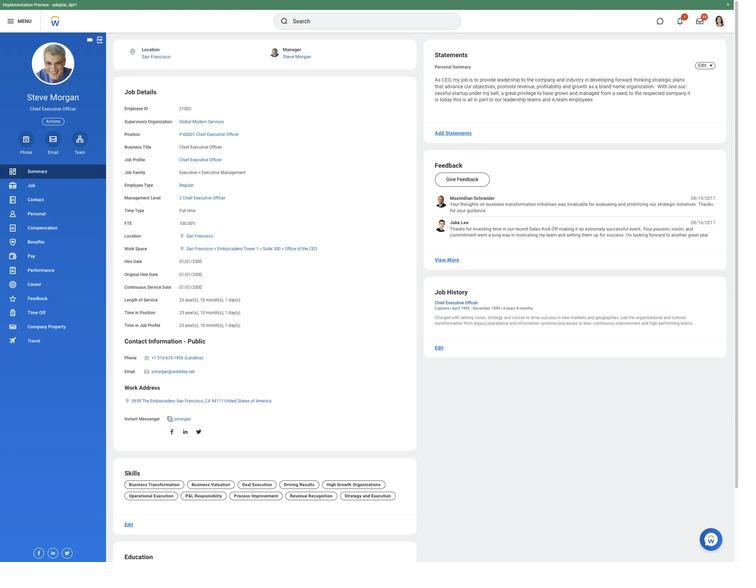 Task type: locate. For each thing, give the bounding box(es) containing it.
job right job icon
[[28, 183, 35, 188]]

10 inside length of service element
[[200, 298, 205, 303]]

in inside charged with setting vision, strategy and course to drive success in new markets and geographies. led the organizational and cultural transformation from legacy operational and information systems/processes to lean, continuous improvement and high performing teams.
[[558, 316, 561, 321]]

time up fte
[[124, 209, 134, 214]]

contact down job link
[[28, 197, 44, 203]]

2 10 from the top
[[200, 311, 205, 316]]

a-
[[552, 97, 556, 103]]

guidance.
[[467, 208, 487, 214]]

0 horizontal spatial mail image
[[49, 135, 57, 143]]

extremely
[[585, 227, 605, 232]]

3 23 year(s), 10 month(s), 1 day(s) from the top
[[179, 323, 240, 328]]

profile down time in position at the left bottom of page
[[148, 323, 160, 328]]

email steve morgan element
[[45, 150, 61, 156]]

3 23 from the top
[[179, 323, 184, 328]]

2 horizontal spatial date
[[162, 285, 171, 290]]

organizational
[[636, 316, 663, 321]]

phone inside contact information - public group
[[124, 356, 137, 361]]

search image
[[280, 17, 289, 25]]

your up your
[[450, 202, 459, 207]]

business for business title
[[124, 145, 142, 150]]

01/01/2000 for original hire date
[[179, 272, 202, 277]]

1 01/01/2000 from the top
[[179, 260, 202, 265]]

travel image
[[8, 337, 17, 345]]

2 23 from the top
[[179, 311, 184, 316]]

23 year(s), 10 month(s), 1 day(s) down time in position 'element'
[[179, 323, 240, 328]]

- inside group
[[184, 338, 186, 345]]

3 year(s), from the top
[[185, 323, 199, 328]]

employee
[[124, 107, 143, 112], [124, 183, 143, 188]]

month(s), up time in position 'element'
[[206, 298, 224, 303]]

1 horizontal spatial my
[[483, 90, 489, 96]]

team link
[[72, 131, 88, 156]]

contact inside navigation pane region
[[28, 197, 44, 203]]

them
[[582, 233, 592, 238]]

was
[[558, 202, 566, 207]]

0 horizontal spatial morgan
[[50, 93, 79, 103]]

feedback up time off
[[28, 296, 47, 302]]

embarcadero left tower
[[217, 247, 242, 252]]

work left the space
[[124, 247, 134, 252]]

chief executive officer link down business title element
[[179, 156, 222, 163]]

1 vertical spatial your
[[643, 227, 652, 232]]

the inside plans that advance our objectives, promote revenue, profitability and growth as a brand name organization.  with one suc cessful startup under my belt, a great privilege to have grown and managed from a seed, to the respected company it is today this is all in part to our leadership teams and a-team employees.
[[635, 90, 642, 96]]

success
[[541, 316, 556, 321]]

chief executive officer down steve morgan
[[30, 106, 76, 112]]

location
[[142, 47, 160, 52], [124, 234, 141, 239]]

2 vertical spatial 23 year(s), 10 month(s), 1 day(s)
[[179, 323, 240, 328]]

profile logan mcneil image
[[714, 16, 725, 28]]

1 button
[[672, 13, 688, 29]]

0 horizontal spatial list
[[0, 165, 106, 349]]

personal image
[[8, 210, 17, 219]]

service down the original hire date
[[147, 285, 161, 290]]

day(s) inside length of service element
[[229, 298, 240, 303]]

time off link
[[0, 306, 106, 320]]

1 vertical spatial month(s),
[[206, 311, 224, 316]]

initiatives
[[537, 202, 557, 207]]

01/01/2000 for continuous service date
[[179, 285, 202, 290]]

executive inside business title element
[[190, 145, 208, 150]]

off
[[552, 227, 558, 232], [39, 310, 46, 316]]

job for job history
[[435, 289, 445, 296]]

0 vertical spatial embarcadero
[[217, 247, 242, 252]]

1 10 from the top
[[200, 298, 205, 303]]

2 employee from the top
[[124, 183, 143, 188]]

01/01/2000 for hire date
[[179, 260, 202, 265]]

continuous service date
[[124, 285, 171, 290]]

year(s), inside time in job profile element
[[185, 323, 199, 328]]

morgan up 'actions'
[[50, 93, 79, 103]]

the up 'revenue,'
[[527, 77, 534, 83]]

0 horizontal spatial off
[[39, 310, 46, 316]]

location inside location san francisco
[[142, 47, 160, 52]]

great left year at right
[[688, 233, 699, 238]]

lee
[[461, 220, 468, 226]]

prioritizing
[[627, 202, 648, 207]]

1 horizontal spatial -
[[184, 338, 186, 345]]

2 day(s) from the top
[[229, 311, 240, 316]]

thanks
[[698, 202, 713, 207], [450, 227, 465, 232]]

1 vertical spatial year(s),
[[185, 311, 199, 316]]

1 horizontal spatial edit button
[[432, 341, 446, 355]]

maximilian
[[450, 196, 473, 201]]

0 vertical spatial it
[[687, 90, 690, 96]]

setting inside thanks for investing time in our recent sales kick off making it an extremely successful event. your passion, vision, and commitment went a long way in motivating my team and setting them up for success. i'm looking forward to another great year
[[567, 233, 581, 238]]

type up management level
[[144, 183, 153, 188]]

summary up job link
[[28, 169, 47, 174]]

location inside job details group
[[124, 234, 141, 239]]

setting down 1995
[[461, 316, 474, 321]]

job up captaris
[[435, 289, 445, 296]]

01/01/2000 up original hire date element
[[179, 260, 202, 265]]

results
[[299, 483, 315, 488]]

transformation up recent on the right top of the page
[[505, 202, 536, 207]]

business up job profile
[[124, 145, 142, 150]]

1 horizontal spatial |
[[501, 306, 502, 311]]

day(s) for time in position
[[229, 311, 240, 316]]

full time element
[[179, 207, 195, 214]]

month(s), inside length of service element
[[206, 298, 224, 303]]

executive inside navigation pane region
[[42, 106, 61, 112]]

year(s), up time in job profile element
[[185, 311, 199, 316]]

business title element
[[179, 141, 222, 150]]

time type
[[124, 209, 144, 214]]

personal
[[435, 65, 452, 70], [28, 211, 46, 217]]

up
[[593, 233, 598, 238]]

work inside contact information - public group
[[124, 385, 138, 392]]

0 vertical spatial work
[[124, 247, 134, 252]]

off inside thanks for investing time in our recent sales kick off making it an extremely successful event. your passion, vision, and commitment went a long way in motivating my team and setting them up for success. i'm looking forward to another great year
[[552, 227, 558, 232]]

team inside plans that advance our objectives, promote revenue, profitability and growth as a brand name organization.  with one suc cessful startup under my belt, a great privilege to have grown and managed from a seed, to the respected company it is today this is all in part to our leadership teams and a-team employees.
[[556, 97, 568, 103]]

executive down p-00001 chief executive officer
[[190, 145, 208, 150]]

0 vertical spatial 23
[[179, 298, 184, 303]]

edit button
[[432, 341, 446, 355], [122, 518, 136, 533]]

0 vertical spatial day(s)
[[229, 298, 240, 303]]

edit left caret down image at the right of page
[[698, 63, 706, 68]]

month(s), inside time in position 'element'
[[206, 311, 224, 316]]

as
[[588, 84, 594, 89]]

implementation
[[3, 2, 33, 7]]

1 vertical spatial my
[[483, 90, 489, 96]]

year(s), inside length of service element
[[185, 298, 199, 303]]

global modern services link
[[179, 118, 224, 124]]

contact information - public group
[[124, 338, 405, 440]]

maximilian schneider link
[[450, 196, 495, 202]]

2 chief executive officer link
[[179, 194, 225, 201]]

statements
[[435, 51, 468, 59], [445, 131, 472, 136]]

embarcadero inside contact information - public group
[[150, 399, 175, 404]]

1 year(s), from the top
[[185, 298, 199, 303]]

job family
[[124, 170, 145, 175]]

to inside thanks for investing time in our recent sales kick off making it an extremely successful event. your passion, vision, and commitment went a long way in motivating my team and setting them up for success. i'm looking forward to another great year
[[666, 233, 670, 238]]

phone image up phone steve morgan element
[[21, 135, 31, 143]]

10 inside time in job profile element
[[200, 323, 205, 328]]

for right up
[[600, 233, 605, 238]]

2 01/01/2000 from the top
[[179, 272, 202, 277]]

23 year(s), 10 month(s), 1 day(s) up time in job profile element
[[179, 311, 240, 316]]

1 month(s), from the top
[[206, 298, 224, 303]]

1 vertical spatial personal
[[28, 211, 46, 217]]

employee left id
[[124, 107, 143, 112]]

0 vertical spatial contact
[[28, 197, 44, 203]]

business for business valuation
[[192, 483, 210, 488]]

| left 4
[[501, 306, 502, 311]]

setting down the making
[[567, 233, 581, 238]]

plans that advance our objectives, promote revenue, profitability and growth as a brand name organization.  with one suc cessful startup under my belt, a great privilege to have grown and managed from a seed, to the respected company it is today this is all in part to our leadership teams and a-team employees.
[[435, 77, 692, 103]]

business inside button
[[192, 483, 210, 488]]

0 vertical spatial vision,
[[672, 227, 684, 232]]

a left seed,
[[612, 90, 615, 96]]

location image down 100.00%
[[179, 234, 185, 239]]

steve inside navigation pane region
[[27, 93, 48, 103]]

2 23 year(s), 10 month(s), 1 day(s) from the top
[[179, 311, 240, 316]]

1 inside time in job profile element
[[225, 323, 227, 328]]

profile up family
[[133, 158, 145, 163]]

add statements
[[435, 131, 472, 136]]

1 vertical spatial leadership
[[503, 97, 526, 103]]

0 vertical spatial personal
[[435, 65, 452, 70]]

year(s), for time in job profile
[[185, 323, 199, 328]]

2 vertical spatial 01/01/2000
[[179, 285, 202, 290]]

driving
[[284, 483, 298, 488]]

+1 510-635-1856 (landline)
[[151, 356, 203, 361]]

3 10 from the top
[[200, 323, 205, 328]]

view more button
[[432, 253, 462, 267]]

way
[[502, 233, 510, 238]]

0 vertical spatial phone image
[[21, 135, 31, 143]]

modern
[[192, 119, 207, 124]]

personal inside navigation pane region
[[28, 211, 46, 217]]

business inside job details group
[[124, 145, 142, 150]]

and up cessful
[[557, 77, 565, 83]]

recent
[[515, 227, 528, 232]]

1 horizontal spatial forward
[[649, 233, 665, 238]]

pay image
[[8, 252, 17, 261]]

1 horizontal spatial phone image
[[144, 356, 150, 361]]

0 horizontal spatial your
[[450, 202, 459, 207]]

job for job profile
[[124, 158, 132, 163]]

team
[[556, 97, 568, 103], [546, 233, 557, 238]]

0 horizontal spatial san francisco link
[[142, 54, 171, 60]]

give
[[446, 177, 456, 182]]

0 vertical spatial thanks
[[698, 202, 713, 207]]

in up way
[[503, 227, 506, 232]]

contact for contact information - public
[[124, 338, 147, 345]]

twitter image
[[196, 429, 202, 436], [62, 549, 70, 557]]

great inside thanks for investing time in our recent sales kick off making it an extremely successful event. your passion, vision, and commitment went a long way in motivating my team and setting them up for success. i'm looking forward to another great year
[[688, 233, 699, 238]]

1 vertical spatial francisco
[[195, 234, 213, 239]]

long
[[492, 233, 501, 238]]

management inside job family element
[[221, 170, 246, 175]]

> inside job family element
[[198, 170, 201, 175]]

position down 'supervisory'
[[124, 132, 140, 137]]

hire date element
[[179, 255, 202, 265]]

supervisory organization
[[124, 119, 172, 124]]

1 vertical spatial setting
[[461, 316, 474, 321]]

0 horizontal spatial setting
[[461, 316, 474, 321]]

feedback up give
[[435, 162, 462, 169]]

location image up the hire date element
[[179, 247, 185, 252]]

1 horizontal spatial list
[[435, 196, 715, 239]]

month(s), inside time in job profile element
[[206, 323, 224, 328]]

edit button for job history
[[432, 341, 446, 355]]

2 year(s), from the top
[[185, 311, 199, 316]]

time off image
[[8, 309, 17, 318]]

1 horizontal spatial hire
[[140, 272, 148, 277]]

forward down the passion, at right
[[649, 233, 665, 238]]

1 vertical spatial date
[[149, 272, 158, 277]]

1 horizontal spatial phone
[[124, 356, 137, 361]]

global
[[179, 119, 191, 124]]

job inside navigation pane region
[[28, 183, 35, 188]]

0 vertical spatial profile
[[133, 158, 145, 163]]

1 horizontal spatial edit
[[435, 346, 444, 351]]

company up "profitability"
[[535, 77, 555, 83]]

your up the looking
[[643, 227, 652, 232]]

high growth organizations button
[[322, 481, 385, 490]]

0 horizontal spatial execution
[[154, 494, 173, 499]]

with
[[452, 316, 460, 321]]

list
[[0, 165, 106, 349], [435, 196, 715, 239]]

from inside plans that advance our objectives, promote revenue, profitability and growth as a brand name organization.  with one suc cessful startup under my belt, a great privilege to have grown and managed from a seed, to the respected company it is today this is all in part to our leadership teams and a-team employees.
[[601, 90, 611, 96]]

linkedin image
[[182, 429, 189, 436], [48, 549, 56, 557]]

23 inside time in position 'element'
[[179, 311, 184, 316]]

san inside location san francisco
[[142, 54, 150, 60]]

thanks inside your thoughts on business transformation initiatives was invaluable for evaluating and prioritizing our strategic initiatives. thanks for your guidance.
[[698, 202, 713, 207]]

phone inside popup button
[[20, 150, 32, 155]]

great down promote
[[505, 90, 516, 96]]

23 inside time in job profile element
[[179, 323, 184, 328]]

advance
[[445, 84, 463, 89]]

1 23 from the top
[[179, 298, 184, 303]]

company
[[535, 77, 555, 83], [666, 90, 686, 96]]

employee for employee id
[[124, 107, 143, 112]]

2 horizontal spatial execution
[[371, 494, 391, 499]]

job up job family
[[124, 158, 132, 163]]

business transformation button
[[124, 481, 184, 490]]

1 vertical spatial 23
[[179, 311, 184, 316]]

- left public
[[184, 338, 186, 345]]

actions button
[[42, 118, 64, 125]]

chief executive officer up april
[[435, 301, 478, 306]]

job for job family
[[124, 170, 132, 175]]

300
[[273, 247, 281, 252]]

inbox large image
[[696, 18, 703, 25]]

3 month(s), from the top
[[206, 323, 224, 328]]

work space
[[124, 247, 147, 252]]

close environment banner image
[[726, 2, 730, 7]]

startup
[[452, 90, 468, 96]]

execution up the improvement
[[252, 483, 272, 488]]

1 vertical spatial twitter image
[[62, 549, 70, 557]]

feedback image
[[8, 295, 17, 303]]

in up the systems/processes
[[558, 316, 561, 321]]

the inside charged with setting vision, strategy and course to drive success in new markets and geographies. led the organizational and cultural transformation from legacy operational and information systems/processes to lean, continuous improvement and high performing teams.
[[629, 316, 635, 321]]

of right states at the left of the page
[[251, 399, 255, 404]]

time inside thanks for investing time in our recent sales kick off making it an extremely successful event. your passion, vision, and commitment went a long way in motivating my team and setting them up for success. i'm looking forward to another great year
[[493, 227, 502, 232]]

0 horizontal spatial time
[[187, 209, 195, 214]]

2 horizontal spatial my
[[539, 233, 545, 238]]

process improvement button
[[229, 493, 283, 501]]

company property image
[[8, 323, 17, 332]]

vision, inside charged with setting vision, strategy and course to drive success in new markets and geographies. led the organizational and cultural transformation from legacy operational and information systems/processes to lean, continuous improvement and high performing teams.
[[475, 316, 487, 321]]

my inside plans that advance our objectives, promote revenue, profitability and growth as a brand name organization.  with one suc cessful startup under my belt, a great privilege to have grown and managed from a seed, to the respected company it is today this is all in part to our leadership teams and a-team employees.
[[483, 90, 489, 96]]

2 vertical spatial 10
[[200, 323, 205, 328]]

location image
[[129, 48, 136, 56], [179, 234, 185, 239], [179, 247, 185, 252]]

10 for length of service
[[200, 298, 205, 303]]

mail image
[[49, 135, 57, 143], [144, 369, 150, 375]]

10 up time in job profile element
[[200, 311, 205, 316]]

officer inside business title element
[[209, 145, 222, 150]]

menu button
[[0, 10, 41, 33]]

3 01/01/2000 from the top
[[179, 285, 202, 290]]

2 work from the top
[[124, 385, 138, 392]]

location image
[[124, 399, 130, 404]]

0 horizontal spatial email
[[48, 150, 58, 155]]

april
[[452, 306, 460, 311]]

add
[[435, 131, 444, 136]]

personal for personal
[[28, 211, 46, 217]]

1 vertical spatial transformation
[[435, 321, 463, 326]]

job left family
[[124, 170, 132, 175]]

the left ceo on the left top of the page
[[302, 247, 308, 252]]

francisco inside "san francisco > embarcadero tower 1 > suite 300 > office of the ceo" link
[[195, 247, 213, 252]]

executive down business title element
[[190, 158, 208, 163]]

contact inside group
[[124, 338, 147, 345]]

legacy
[[474, 321, 486, 326]]

1 vertical spatial embarcadero
[[150, 399, 175, 404]]

chief inside 'link'
[[196, 132, 206, 137]]

0 vertical spatial location
[[142, 47, 160, 52]]

event.
[[629, 227, 642, 232]]

time in position
[[124, 311, 155, 316]]

phone image
[[21, 135, 31, 143], [144, 356, 150, 361]]

10 inside time in position 'element'
[[200, 311, 205, 316]]

from down the brand
[[601, 90, 611, 96]]

1 vertical spatial steve
[[27, 93, 48, 103]]

1 horizontal spatial twitter image
[[196, 429, 202, 436]]

1 inside button
[[684, 15, 686, 19]]

time up long
[[493, 227, 502, 232]]

regular link
[[179, 182, 194, 188]]

1 down time in position 'element'
[[225, 323, 227, 328]]

0 horizontal spatial management
[[124, 196, 150, 201]]

0 horizontal spatial personal
[[28, 211, 46, 217]]

vision, up another
[[672, 227, 684, 232]]

work address
[[124, 385, 160, 392]]

hire up 'original'
[[124, 260, 132, 265]]

skype image
[[166, 416, 173, 423]]

francisco for san francisco
[[195, 234, 213, 239]]

day(s) inside time in job profile element
[[229, 323, 240, 328]]

1 inside length of service element
[[225, 298, 227, 303]]

time for time in job profile
[[124, 323, 134, 328]]

execution down "transformation"
[[154, 494, 173, 499]]

to down belt,
[[489, 97, 493, 103]]

1 horizontal spatial location
[[142, 47, 160, 52]]

23 for time in position
[[179, 311, 184, 316]]

0 vertical spatial transformation
[[505, 202, 536, 207]]

1 23 year(s), 10 month(s), 1 day(s) from the top
[[179, 298, 240, 303]]

work inside job details group
[[124, 247, 134, 252]]

2 | from the left
[[501, 306, 502, 311]]

Search Workday  search field
[[293, 13, 446, 29]]

in right all
[[474, 97, 478, 103]]

list containing summary
[[0, 165, 106, 349]]

1 inside time in position 'element'
[[225, 311, 227, 316]]

tower
[[243, 247, 255, 252]]

1 horizontal spatial chief executive officer link
[[435, 299, 478, 306]]

the
[[527, 77, 534, 83], [635, 90, 642, 96], [302, 247, 308, 252], [629, 316, 635, 321]]

1 vertical spatial edit
[[435, 346, 444, 351]]

business
[[486, 202, 504, 207]]

1 for time in job profile
[[225, 323, 227, 328]]

day(s)
[[229, 298, 240, 303], [229, 311, 240, 316], [229, 323, 240, 328]]

pay
[[28, 254, 35, 259]]

is right job on the top right of page
[[469, 77, 473, 83]]

work up location image
[[124, 385, 138, 392]]

1 horizontal spatial contact
[[124, 338, 147, 345]]

1 vertical spatial service
[[144, 298, 158, 303]]

01/01/2000 up continuous service date element
[[179, 272, 202, 277]]

employee's photo (jake lee) image
[[435, 220, 447, 232]]

captaris
[[435, 306, 449, 311]]

email inside 'popup button'
[[48, 150, 58, 155]]

growth
[[337, 483, 352, 488]]

0 vertical spatial date
[[133, 260, 142, 265]]

3 day(s) from the top
[[229, 323, 240, 328]]

chief executive officer down p-00001 chief executive officer
[[179, 145, 222, 150]]

chief down business title element
[[179, 158, 189, 163]]

0 vertical spatial san francisco link
[[142, 54, 171, 60]]

kick
[[542, 227, 550, 232]]

year(s), down continuous service date element
[[185, 298, 199, 303]]

december
[[473, 306, 490, 311]]

management level
[[124, 196, 161, 201]]

chief executive officer down business title element
[[179, 158, 222, 163]]

2 vertical spatial month(s),
[[206, 323, 224, 328]]

0 horizontal spatial twitter image
[[62, 549, 70, 557]]

embarcadero right the at the left of the page
[[150, 399, 175, 404]]

and inside your thoughts on business transformation initiatives was invaluable for evaluating and prioritizing our strategic initiatives. thanks for your guidance.
[[618, 202, 626, 207]]

feedback right give
[[457, 177, 478, 182]]

and inside strategy and execution button
[[363, 494, 370, 499]]

1 day(s) from the top
[[229, 298, 240, 303]]

justify image
[[6, 17, 15, 25]]

executive up 2 chief executive officer link on the left top of page
[[202, 170, 220, 175]]

2 vertical spatial edit
[[124, 523, 133, 528]]

1 vertical spatial 01/01/2000
[[179, 272, 202, 277]]

facebook image
[[34, 549, 42, 557]]

2 vertical spatial year(s),
[[185, 323, 199, 328]]

phone button
[[18, 131, 34, 156]]

embarcadero inside job details group
[[217, 247, 242, 252]]

1 horizontal spatial from
[[601, 90, 611, 96]]

- right 1995
[[471, 306, 472, 311]]

01/01/2000 down original hire date element
[[179, 285, 202, 290]]

0 horizontal spatial it
[[575, 227, 578, 232]]

summary up job on the top right of page
[[453, 65, 471, 70]]

in inside plans that advance our objectives, promote revenue, profitability and growth as a brand name organization.  with one suc cessful startup under my belt, a great privilege to have grown and managed from a seed, to the respected company it is today this is all in part to our leadership teams and a-team employees.
[[474, 97, 478, 103]]

1 | from the left
[[450, 306, 451, 311]]

manager
[[283, 47, 301, 52]]

0 vertical spatial phone
[[20, 150, 32, 155]]

employee id element
[[179, 102, 191, 112]]

0 vertical spatial your
[[450, 202, 459, 207]]

all
[[467, 97, 473, 103]]

position up time in job profile
[[140, 311, 155, 316]]

23 inside length of service element
[[179, 298, 184, 303]]

1 vertical spatial 23 year(s), 10 month(s), 1 day(s)
[[179, 311, 240, 316]]

officer inside navigation pane region
[[62, 106, 76, 112]]

year(s),
[[185, 298, 199, 303], [185, 311, 199, 316], [185, 323, 199, 328]]

executive down steve morgan
[[42, 106, 61, 112]]

08/16/2017
[[691, 220, 715, 226]]

successful
[[606, 227, 628, 232]]

time down time in position at the left bottom of page
[[124, 323, 134, 328]]

1 vertical spatial san francisco link
[[186, 233, 213, 239]]

1 vertical spatial employee
[[124, 183, 143, 188]]

2 vertical spatial day(s)
[[229, 323, 240, 328]]

0 vertical spatial company
[[535, 77, 555, 83]]

executive down services
[[207, 132, 225, 137]]

contact for contact
[[28, 197, 44, 203]]

1 vertical spatial profile
[[148, 323, 160, 328]]

improvement
[[251, 494, 278, 499]]

0 horizontal spatial thanks
[[450, 227, 465, 232]]

0 horizontal spatial edit
[[124, 523, 133, 528]]

2 month(s), from the top
[[206, 311, 224, 316]]

employee for employee type
[[124, 183, 143, 188]]

time up company
[[28, 310, 38, 316]]

management
[[221, 170, 246, 175], [124, 196, 150, 201]]

menu banner
[[0, 0, 734, 33]]

1 horizontal spatial linkedin image
[[182, 429, 189, 436]]

1 vertical spatial team
[[546, 233, 557, 238]]

our down job on the top right of page
[[464, 84, 472, 89]]

0 horizontal spatial transformation
[[435, 321, 463, 326]]

1 employee from the top
[[124, 107, 143, 112]]

company down one
[[666, 90, 686, 96]]

job details group
[[124, 88, 405, 329]]

type down management level
[[135, 209, 144, 214]]

1 horizontal spatial company
[[666, 90, 686, 96]]

of
[[297, 247, 301, 252], [139, 298, 143, 303], [251, 399, 255, 404]]

off right kick
[[552, 227, 558, 232]]

time inside navigation pane region
[[28, 310, 38, 316]]

to up objectives,
[[474, 77, 478, 83]]

deal execution
[[242, 483, 272, 488]]

location image for location
[[179, 234, 185, 239]]

23 year(s), 10 month(s), 1 day(s) for time in position
[[179, 311, 240, 316]]

edit for job history
[[435, 346, 444, 351]]

job down time in position at the left bottom of page
[[140, 323, 147, 328]]

location for location
[[124, 234, 141, 239]]

business inside button
[[129, 483, 147, 488]]

1 horizontal spatial transformation
[[505, 202, 536, 207]]

0 vertical spatial morgan
[[295, 54, 311, 60]]

time for time type
[[124, 209, 134, 214]]

i'm
[[626, 233, 632, 238]]

work for work space
[[124, 247, 134, 252]]

year(s), inside time in position 'element'
[[185, 311, 199, 316]]

0 vertical spatial 23 year(s), 10 month(s), 1 day(s)
[[179, 298, 240, 303]]

1 work from the top
[[124, 247, 134, 252]]

- inside menu banner
[[50, 2, 51, 7]]

steve up 'actions'
[[27, 93, 48, 103]]

94111
[[212, 399, 223, 404]]

our inside your thoughts on business transformation initiatives was invaluable for evaluating and prioritizing our strategic initiatives. thanks for your guidance.
[[650, 202, 656, 207]]

1 for length of service
[[225, 298, 227, 303]]

1 horizontal spatial embarcadero
[[217, 247, 242, 252]]

0 horizontal spatial company
[[535, 77, 555, 83]]

1 for time in position
[[225, 311, 227, 316]]

0 vertical spatial employee
[[124, 107, 143, 112]]

0 vertical spatial statements
[[435, 51, 468, 59]]

contact
[[28, 197, 44, 203], [124, 338, 147, 345]]

10 for time in job profile
[[200, 323, 205, 328]]

length
[[124, 298, 138, 303]]

execution for deal execution
[[252, 483, 272, 488]]

morgan down manager
[[295, 54, 311, 60]]

year(s), for time in position
[[185, 311, 199, 316]]

employee id
[[124, 107, 148, 112]]



Task type: vqa. For each thing, say whether or not it's contained in the screenshot.


Task type: describe. For each thing, give the bounding box(es) containing it.
3939 the embarcadero san francisco, ca 94111 united states of america
[[132, 399, 271, 404]]

job
[[461, 77, 468, 83]]

0 horizontal spatial profile
[[133, 158, 145, 163]]

add statements button
[[432, 126, 475, 140]]

suite
[[263, 247, 272, 252]]

smorgan@workday.net link
[[151, 368, 195, 375]]

instant messenger
[[124, 417, 160, 422]]

hire date
[[124, 260, 142, 265]]

day(s) for length of service
[[229, 298, 240, 303]]

thoughts
[[460, 202, 479, 207]]

personal link
[[0, 207, 106, 221]]

1 right tower
[[256, 247, 259, 252]]

on
[[480, 202, 485, 207]]

0 vertical spatial service
[[147, 285, 161, 290]]

view team image
[[76, 135, 84, 143]]

compensation
[[28, 226, 58, 231]]

0 horizontal spatial of
[[139, 298, 143, 303]]

managed
[[579, 90, 599, 96]]

public
[[188, 338, 206, 345]]

and down organizational
[[641, 321, 648, 326]]

off inside navigation pane region
[[39, 310, 46, 316]]

compensation image
[[8, 224, 17, 233]]

employee type
[[124, 183, 153, 188]]

employee's photo (maximilian schneider) image
[[435, 196, 447, 208]]

more
[[447, 257, 459, 263]]

executive inside 'link'
[[207, 132, 225, 137]]

1 horizontal spatial san francisco link
[[186, 233, 213, 239]]

job for job
[[28, 183, 35, 188]]

3939
[[132, 399, 141, 404]]

transformation inside your thoughts on business transformation initiatives was invaluable for evaluating and prioritizing our strategic initiatives. thanks for your guidance.
[[505, 202, 536, 207]]

company inside plans that advance our objectives, promote revenue, profitability and growth as a brand name organization.  with one suc cessful startup under my belt, a great privilege to have grown and managed from a seed, to the respected company it is today this is all in part to our leadership teams and a-team employees.
[[666, 90, 686, 96]]

continuous service date element
[[179, 281, 202, 291]]

looking
[[633, 233, 648, 238]]

email inside contact information - public group
[[124, 370, 135, 375]]

time for time in position
[[124, 311, 134, 316]]

view printable version (pdf) image
[[96, 36, 104, 44]]

in down length of service
[[135, 311, 139, 316]]

0 vertical spatial twitter image
[[196, 429, 202, 436]]

2 horizontal spatial edit
[[698, 63, 706, 68]]

driving results
[[284, 483, 315, 488]]

execution inside button
[[371, 494, 391, 499]]

business valuation button
[[187, 481, 235, 490]]

ceo
[[309, 247, 317, 252]]

type for employee type
[[144, 183, 153, 188]]

for right the "invaluable" on the right of page
[[589, 202, 595, 207]]

to up 'revenue,'
[[521, 77, 526, 83]]

thanks inside thanks for investing time in our recent sales kick off making it an extremely successful event. your passion, vision, and commitment went a long way in motivating my team and setting them up for success. i'm looking forward to another great year
[[450, 227, 465, 232]]

improvement
[[615, 321, 640, 326]]

team steve morgan element
[[72, 150, 88, 156]]

messenger
[[139, 417, 160, 422]]

statements inside button
[[445, 131, 472, 136]]

job family element
[[179, 166, 246, 176]]

summary inside summary link
[[28, 169, 47, 174]]

steve morgan
[[27, 93, 79, 103]]

location image for work space
[[179, 247, 185, 252]]

industry
[[566, 77, 584, 83]]

lean,
[[584, 321, 592, 326]]

time for time off
[[28, 310, 38, 316]]

original hire date element
[[179, 268, 202, 278]]

menu
[[18, 18, 32, 24]]

0 vertical spatial my
[[453, 77, 460, 83]]

2 horizontal spatial is
[[469, 77, 473, 83]]

benefits image
[[8, 238, 17, 247]]

23 for time in job profile
[[179, 323, 184, 328]]

0 vertical spatial linkedin image
[[182, 429, 189, 436]]

address
[[139, 385, 160, 392]]

fte element
[[179, 217, 195, 227]]

vision, inside thanks for investing time in our recent sales kick off making it an extremely successful event. your passion, vision, and commitment went a long way in motivating my team and setting them up for success. i'm looking forward to another great year
[[672, 227, 684, 232]]

work for work address
[[124, 385, 138, 392]]

length of service element
[[179, 294, 240, 303]]

edit button for skills
[[122, 518, 136, 533]]

officer inside 'link'
[[226, 132, 239, 137]]

1 horizontal spatial is
[[462, 97, 466, 103]]

and down 4
[[504, 316, 511, 321]]

0 horizontal spatial chief executive officer link
[[179, 156, 222, 163]]

original hire date
[[124, 272, 158, 277]]

charged with setting vision, strategy and course to drive success in new markets and geographies. led the organizational and cultural transformation from legacy operational and information systems/processes to lean, continuous improvement and high performing teams.
[[435, 316, 693, 326]]

organization.
[[626, 84, 655, 89]]

0 horizontal spatial is
[[435, 97, 439, 103]]

steve inside manager steve morgan
[[283, 54, 294, 60]]

francisco inside location san francisco
[[151, 54, 171, 60]]

email button
[[45, 131, 61, 156]]

adeptai_dpt1
[[52, 2, 77, 7]]

company property link
[[0, 320, 106, 334]]

chief executive officer inside navigation pane region
[[30, 106, 76, 112]]

personal summary element
[[435, 63, 471, 70]]

part
[[479, 97, 488, 103]]

performance image
[[8, 267, 17, 275]]

and down the making
[[558, 233, 565, 238]]

your inside your thoughts on business transformation initiatives was invaluable for evaluating and prioritizing our strategic initiatives. thanks for your guidance.
[[450, 202, 459, 207]]

1 horizontal spatial profile
[[148, 323, 160, 328]]

personal for personal summary
[[435, 65, 452, 70]]

facebook image
[[169, 429, 175, 436]]

location for location san francisco
[[142, 47, 160, 52]]

0 vertical spatial feedback
[[435, 162, 462, 169]]

summary image
[[8, 168, 17, 176]]

your inside thanks for investing time in our recent sales kick off making it an extremely successful event. your passion, vision, and commitment went a long way in motivating my team and setting them up for success. i'm looking forward to another great year
[[643, 227, 652, 232]]

job image
[[8, 182, 17, 190]]

under
[[469, 90, 481, 96]]

brand
[[599, 84, 611, 89]]

and up performing
[[664, 316, 671, 321]]

feedback inside "link"
[[28, 296, 47, 302]]

1 vertical spatial mail image
[[144, 369, 150, 375]]

3939 the embarcadero san francisco, ca 94111 united states of america link
[[132, 398, 271, 404]]

1 vertical spatial position
[[140, 311, 155, 316]]

23 year(s), 10 month(s), 1 day(s) for time in job profile
[[179, 323, 240, 328]]

operational
[[487, 321, 508, 326]]

another
[[671, 233, 687, 238]]

- for adeptai_dpt1
[[50, 2, 51, 7]]

chief executive officer for the chief executive officer link to the left
[[179, 158, 222, 163]]

company
[[28, 325, 47, 330]]

contact image
[[8, 196, 17, 204]]

pay link
[[0, 250, 106, 264]]

1 vertical spatial management
[[124, 196, 150, 201]]

grown
[[554, 90, 568, 96]]

belt,
[[491, 90, 500, 96]]

and down growth
[[569, 90, 578, 96]]

and down have
[[542, 97, 550, 103]]

summary inside personal summary element
[[453, 65, 471, 70]]

profitability
[[537, 84, 561, 89]]

and up another
[[686, 227, 693, 232]]

to up 'teams' on the top right
[[537, 90, 542, 96]]

give feedback button
[[435, 173, 490, 187]]

month(s), for time in position
[[206, 311, 224, 316]]

chief inside business title element
[[179, 145, 189, 150]]

phone image inside popup button
[[21, 135, 31, 143]]

a inside thanks for investing time in our recent sales kick off making it an extremely successful event. your passion, vision, and commitment went a long way in motivating my team and setting them up for success. i'm looking forward to another great year
[[488, 233, 491, 238]]

chief up captaris
[[435, 301, 445, 306]]

> right 300
[[282, 247, 284, 252]]

date for service
[[162, 285, 171, 290]]

forward inside thanks for investing time in our recent sales kick off making it an extremely successful event. your passion, vision, and commitment went a long way in motivating my team and setting them up for success. i'm looking forward to another great year
[[649, 233, 665, 238]]

08/19/2017
[[691, 196, 715, 201]]

feedback link
[[0, 292, 106, 306]]

preview
[[34, 2, 49, 7]]

it inside thanks for investing time in our recent sales kick off making it an extremely successful event. your passion, vision, and commitment went a long way in motivating my team and setting them up for success. i'm looking forward to another great year
[[575, 227, 578, 232]]

day(s) for time in job profile
[[229, 323, 240, 328]]

great inside plans that advance our objectives, promote revenue, profitability and growth as a brand name organization.  with one suc cessful startup under my belt, a great privilege to have grown and managed from a seed, to the respected company it is today this is all in part to our leadership teams and a-team employees.
[[505, 90, 516, 96]]

new
[[562, 316, 570, 321]]

revenue
[[290, 494, 307, 499]]

initiatives.
[[676, 202, 697, 207]]

and up grown
[[563, 84, 571, 89]]

> left tower
[[214, 247, 216, 252]]

thinking strategic
[[633, 77, 671, 83]]

strategy
[[345, 494, 362, 499]]

led
[[621, 316, 628, 321]]

deal
[[242, 483, 251, 488]]

for left your
[[450, 208, 456, 214]]

chief executive officer for rightmost the chief executive officer link
[[435, 301, 478, 306]]

driving results button
[[279, 481, 319, 490]]

francisco for san francisco > embarcadero tower 1 > suite 300 > office of the ceo
[[195, 247, 213, 252]]

that
[[435, 84, 443, 89]]

morgan inside manager steve morgan
[[295, 54, 311, 60]]

smorgan@workday.net
[[151, 370, 195, 375]]

0 horizontal spatial hire
[[124, 260, 132, 265]]

team inside thanks for investing time in our recent sales kick off making it an extremely successful event. your passion, vision, and commitment went a long way in motivating my team and setting them up for success. i'm looking forward to another great year
[[546, 233, 557, 238]]

operational
[[129, 494, 152, 499]]

0 vertical spatial forward
[[615, 77, 632, 83]]

process improvement
[[234, 494, 278, 499]]

space
[[135, 247, 147, 252]]

in down time in position at the left bottom of page
[[135, 323, 139, 328]]

to up information
[[526, 316, 530, 321]]

have
[[543, 90, 553, 96]]

- for public
[[184, 338, 186, 345]]

the inside job details group
[[302, 247, 308, 252]]

0 horizontal spatial date
[[133, 260, 142, 265]]

23 year(s), 10 month(s), 1 day(s) for length of service
[[179, 298, 240, 303]]

job for job details
[[124, 89, 135, 96]]

operational execution button
[[124, 493, 178, 501]]

it inside plans that advance our objectives, promote revenue, profitability and growth as a brand name organization.  with one suc cessful startup under my belt, a great privilege to have grown and managed from a seed, to the respected company it is today this is all in part to our leadership teams and a-team employees.
[[687, 90, 690, 96]]

full time
[[179, 209, 195, 214]]

a right as
[[595, 84, 598, 89]]

execution for operational execution
[[154, 494, 173, 499]]

100.00%
[[179, 221, 195, 226]]

phone steve morgan element
[[18, 150, 34, 156]]

in up as
[[585, 77, 589, 83]]

year(s), for length of service
[[185, 298, 199, 303]]

information
[[148, 338, 182, 345]]

0 vertical spatial position
[[124, 132, 140, 137]]

month(s), for length of service
[[206, 298, 224, 303]]

2 horizontal spatial of
[[297, 247, 301, 252]]

edit link
[[698, 62, 706, 69]]

invaluable
[[567, 202, 588, 207]]

san francisco
[[186, 234, 213, 239]]

time in job profile element
[[179, 319, 240, 329]]

month(s), for time in job profile
[[206, 323, 224, 328]]

8
[[516, 306, 519, 311]]

in right way
[[511, 233, 515, 238]]

edit for skills
[[124, 523, 133, 528]]

0 vertical spatial leadership
[[497, 77, 520, 83]]

33 button
[[692, 13, 708, 29]]

a right belt,
[[501, 90, 504, 96]]

type for time type
[[135, 209, 144, 214]]

2 chief executive officer
[[179, 196, 225, 201]]

and up lean, at the bottom of the page
[[587, 316, 594, 321]]

seed,
[[616, 90, 628, 96]]

0 horizontal spatial linkedin image
[[48, 549, 56, 557]]

chief inside navigation pane region
[[30, 106, 41, 112]]

to right seed,
[[629, 90, 633, 96]]

morgan inside navigation pane region
[[50, 93, 79, 103]]

2 horizontal spatial -
[[471, 306, 472, 311]]

jake lee
[[450, 220, 468, 226]]

revenue,
[[517, 84, 535, 89]]

executive up full time element at the left top
[[194, 196, 212, 201]]

23 for length of service
[[179, 298, 184, 303]]

from inside charged with setting vision, strategy and course to drive success in new markets and geographies. led the organizational and cultural transformation from legacy operational and information systems/processes to lean, continuous improvement and high performing teams.
[[464, 321, 473, 326]]

notifications large image
[[676, 18, 683, 25]]

chief right the 2
[[183, 196, 193, 201]]

executive up regular link
[[179, 170, 197, 175]]

strategic
[[657, 202, 675, 207]]

navigation pane region
[[0, 33, 106, 563]]

4
[[503, 306, 505, 311]]

list containing maximilian schneider
[[435, 196, 715, 239]]

to down markets
[[579, 321, 582, 326]]

mail image inside 'popup button'
[[49, 135, 57, 143]]

of inside contact information - public group
[[251, 399, 255, 404]]

your
[[457, 208, 466, 214]]

chief executive officer for business title element
[[179, 145, 222, 150]]

career image
[[8, 281, 17, 289]]

leadership inside plans that advance our objectives, promote revenue, profitability and growth as a brand name organization.  with one suc cessful startup under my belt, a great privilege to have grown and managed from a seed, to the respected company it is today this is all in part to our leadership teams and a-team employees.
[[503, 97, 526, 103]]

your thoughts on business transformation initiatives was invaluable for evaluating and prioritizing our strategic initiatives. thanks for your guidance.
[[450, 202, 713, 214]]

one
[[669, 84, 677, 89]]

feedback inside button
[[457, 177, 478, 182]]

provide
[[480, 77, 496, 83]]

san inside contact information - public group
[[176, 399, 184, 404]]

time in position element
[[179, 306, 240, 316]]

our down belt,
[[495, 97, 502, 103]]

0 vertical spatial location image
[[129, 48, 136, 56]]

executive up april
[[446, 301, 464, 306]]

tag image
[[86, 36, 94, 44]]

benefits link
[[0, 235, 106, 250]]

caret down image
[[707, 63, 715, 69]]

setting inside charged with setting vision, strategy and course to drive success in new markets and geographies. led the organizational and cultural transformation from legacy operational and information systems/processes to lean, continuous improvement and high performing teams.
[[461, 316, 474, 321]]

> left suite
[[260, 247, 262, 252]]

job profile
[[124, 158, 145, 163]]

business for business transformation
[[129, 483, 147, 488]]

and down course
[[509, 321, 517, 326]]

10 for time in position
[[200, 311, 205, 316]]

transformation inside charged with setting vision, strategy and course to drive success in new markets and geographies. led the organizational and cultural transformation from legacy operational and information systems/processes to lean, continuous improvement and high performing teams.
[[435, 321, 463, 326]]

+1 510-635-1856 (landline) link
[[151, 355, 203, 361]]

level
[[151, 196, 161, 201]]

1 vertical spatial hire
[[140, 272, 148, 277]]

length of service
[[124, 298, 158, 303]]

date for hire
[[149, 272, 158, 277]]

time inside job details group
[[187, 209, 195, 214]]

san francisco > embarcadero tower 1 > suite 300 > office of the ceo
[[186, 247, 317, 252]]

for down lee
[[466, 227, 472, 232]]

our inside thanks for investing time in our recent sales kick off making it an extremely successful event. your passion, vision, and commitment went a long way in motivating my team and setting them up for success. i'm looking forward to another great year
[[508, 227, 514, 232]]

my inside thanks for investing time in our recent sales kick off making it an extremely successful event. your passion, vision, and commitment went a long way in motivating my team and setting them up for success. i'm looking forward to another great year
[[539, 233, 545, 238]]



